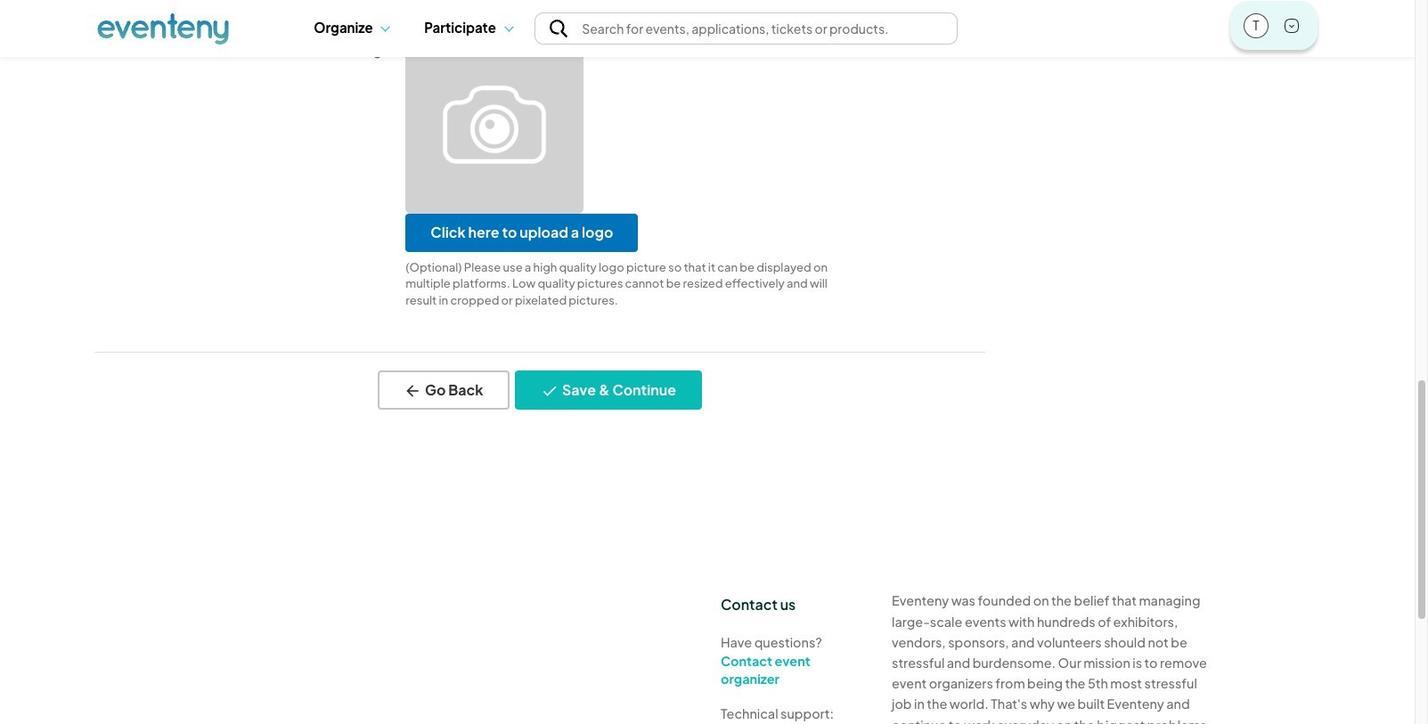 Task type: describe. For each thing, give the bounding box(es) containing it.
main element
[[97, 0, 1318, 56]]

tara element
[[1245, 14, 1268, 36]]



Task type: vqa. For each thing, say whether or not it's contained in the screenshot.
tara element
yes



Task type: locate. For each thing, give the bounding box(es) containing it.
search image
[[549, 20, 567, 37]]

eventeny logo image
[[97, 12, 229, 45]]



